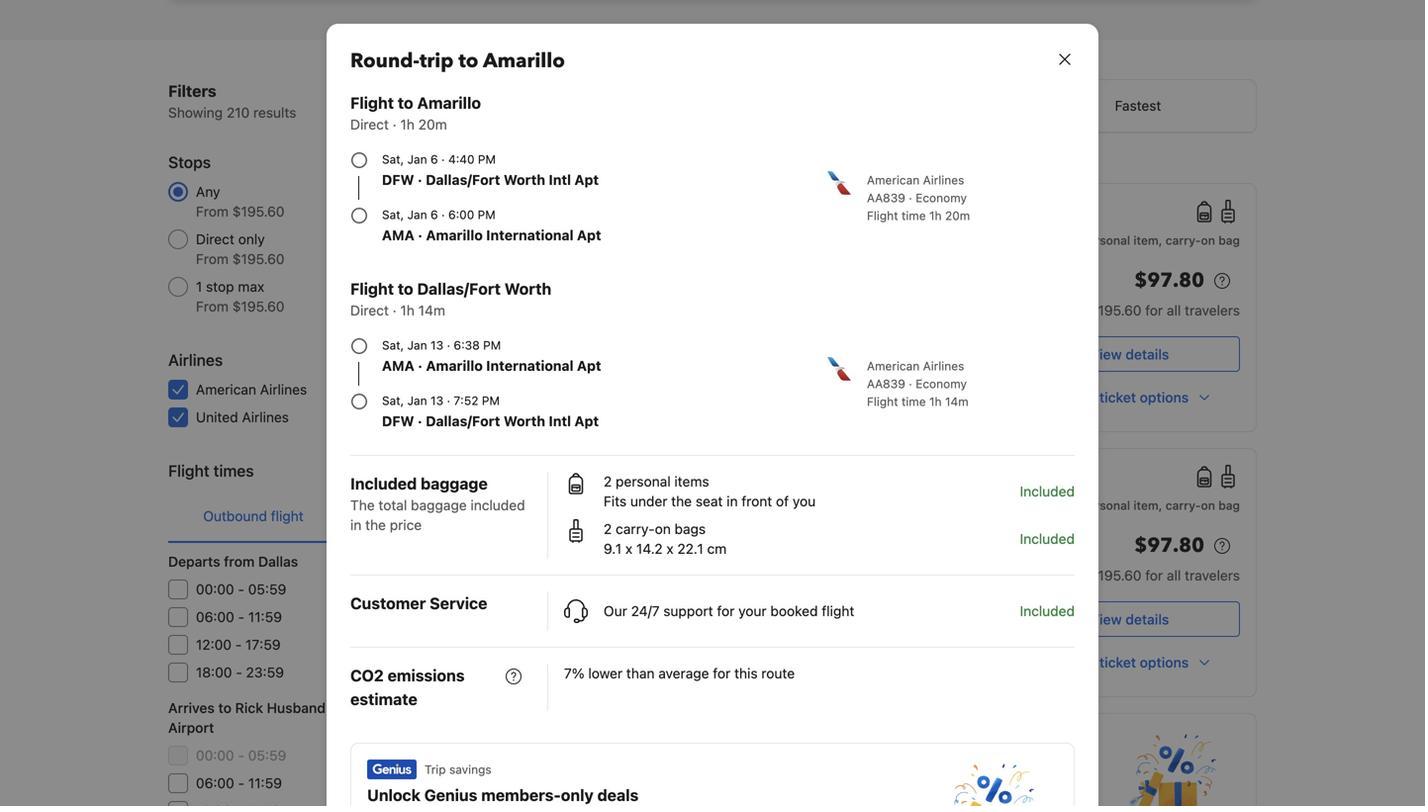Task type: describe. For each thing, give the bounding box(es) containing it.
explore ticket options for 6:00 pm
[[1047, 390, 1189, 406]]

fastest button
[[1021, 80, 1256, 132]]

for left this
[[713, 666, 731, 682]]

1 vertical spatial 210
[[486, 184, 509, 200]]

our
[[604, 603, 628, 620]]

ama for sat, jan 6 · 6:00 pm ama · amarillo international apt
[[382, 227, 415, 244]]

sat, for sat, jan 13 · 7:52 pm dfw · dallas/fort worth intl apt
[[382, 394, 404, 408]]

58
[[492, 637, 509, 653]]

direct inside direct only from $195.60
[[196, 231, 235, 248]]

included inside the included baggage the total baggage included in the price
[[350, 475, 417, 494]]

trip inside round-trip to amarillo dialog
[[425, 763, 446, 777]]

1 06:00 from the top
[[196, 609, 234, 626]]

fastest
[[1115, 98, 1162, 114]]

economy for flight to dallas/fort worth
[[916, 377, 967, 391]]

13 for amarillo
[[431, 339, 444, 352]]

1h inside flight to dallas/fort worth direct · 1h 14m
[[400, 302, 415, 319]]

pm for sat, jan 13 · 7:52 pm dfw · dallas/fort worth intl apt
[[482, 394, 500, 408]]

customer service
[[350, 595, 488, 613]]

pm for sat, jan 6 · 4:40 pm dfw · dallas/fort worth intl apt
[[478, 152, 496, 166]]

our 24/7 support for your booked flight
[[604, 603, 855, 620]]

american airlines aa839 · economy flight time 1h 20m
[[867, 173, 971, 223]]

flight for flight to amarillo direct · 1h 20m
[[350, 94, 394, 112]]

aa839 for flight to amarillo
[[867, 191, 906, 205]]

baggage for included
[[421, 475, 488, 494]]

apt inside sat, jan 13 · 7:52 pm dfw · dallas/fort worth intl apt
[[575, 413, 599, 430]]

14.2
[[637, 541, 663, 557]]

05:59 for dallas
[[248, 582, 287, 598]]

from
[[224, 554, 255, 570]]

1 36 from the top
[[492, 231, 509, 248]]

1 x from the left
[[626, 541, 633, 557]]

return
[[384, 508, 427, 525]]

amarillo inside the flight to amarillo direct · 1h 20m
[[417, 94, 481, 112]]

dallas
[[258, 554, 298, 570]]

00:00 for departs
[[196, 582, 234, 598]]

sat, jan 13 · 7:52 pm dfw · dallas/fort worth intl apt
[[382, 394, 599, 430]]

estimate
[[350, 691, 418, 709]]

23:59
[[246, 665, 284, 681]]

once
[[565, 780, 599, 796]]

included
[[471, 498, 525, 514]]

a
[[783, 780, 790, 796]]

0 vertical spatial trip
[[623, 734, 644, 748]]

deals
[[598, 787, 639, 805]]

arrives to rick husband amarillo international airport
[[168, 700, 469, 737]]

unlock genius members-only deals
[[367, 787, 639, 805]]

am for 6:15 am
[[666, 558, 691, 577]]

0 vertical spatial carry-
[[1166, 234, 1202, 248]]

2 bag from the top
[[1219, 499, 1241, 513]]

1 item, from the top
[[1134, 234, 1163, 248]]

husband
[[267, 700, 326, 717]]

1h inside american airlines aa839 · economy flight time 1h 14m
[[930, 395, 942, 409]]

stops
[[168, 153, 211, 172]]

flight for flight times
[[168, 462, 210, 481]]

time for flight to dallas/fort worth
[[902, 395, 926, 409]]

12 for 06:00 - 11:59
[[494, 776, 509, 792]]

· inside flight to dallas/fort worth direct · 1h 14m
[[393, 302, 397, 319]]

00:00 - 05:59 for from
[[196, 582, 287, 598]]

explore ticket options button for 6:00 pm
[[1020, 380, 1241, 416]]

co2
[[350, 667, 384, 686]]

4:40 inside sat, jan 6 · 4:40 pm dfw · dallas/fort worth intl apt
[[448, 152, 475, 166]]

2 x from the left
[[667, 541, 674, 557]]

savings inside round-trip to amarillo dialog
[[449, 763, 492, 777]]

2 carry-on bags 9.1 x 14.2 x 22.1 cm
[[604, 521, 727, 557]]

2 vertical spatial baggage
[[411, 498, 467, 514]]

13 for dallas/fort
[[431, 394, 444, 408]]

baggage for additional
[[780, 151, 829, 165]]

showing
[[168, 104, 223, 121]]

worldwide.
[[565, 799, 635, 807]]

$195.60 for all travelers for direct
[[1090, 568, 1241, 584]]

2 for 2 personal items fits under the seat in front of you
[[604, 474, 612, 490]]

jan inside 4:40 pm dfw . jan 6
[[666, 491, 686, 505]]

average
[[659, 666, 709, 682]]

0 vertical spatial savings
[[647, 734, 690, 748]]

17:59
[[246, 637, 281, 653]]

dfw for sat, jan 6 · 4:40 pm dfw · dallas/fort worth intl apt
[[382, 172, 414, 188]]

2 item, from the top
[[1134, 499, 1163, 513]]

6:38
[[454, 339, 480, 352]]

only inside round-trip to amarillo dialog
[[561, 787, 594, 805]]

fees
[[832, 151, 856, 165]]

round-trip to amarillo
[[350, 48, 565, 75]]

flight inside american airlines aa839 · economy flight time 1h 20m
[[867, 209, 899, 223]]

00:00 for arrives
[[196, 748, 234, 764]]

ticket for 6:00 pm
[[1100, 390, 1137, 406]]

20m inside the flight to amarillo direct · 1h 20m
[[419, 116, 447, 133]]

outbound flight
[[203, 508, 304, 525]]

1 vertical spatial on
[[1201, 499, 1216, 513]]

book
[[630, 780, 662, 796]]

personal item, carry-on bag
[[1081, 234, 1241, 248]]

cm
[[707, 541, 727, 557]]

12 for 18:00 - 23:59
[[494, 665, 509, 681]]

american airlines image
[[828, 357, 851, 381]]

you inside 2 personal items fits under the seat in front of you
[[793, 494, 816, 510]]

direct inside the flight to amarillo direct · 1h 20m
[[350, 116, 389, 133]]

flight to dallas/fort worth direct · 1h 14m
[[350, 280, 552, 319]]

options for direct
[[1140, 655, 1189, 671]]

22.1
[[678, 541, 704, 557]]

filters
[[168, 82, 217, 100]]

stop
[[206, 279, 234, 295]]

7% lower than average for this route
[[564, 666, 795, 682]]

only inside direct only from $195.60
[[238, 231, 265, 248]]

results
[[253, 104, 296, 121]]

1 bag from the top
[[1219, 234, 1241, 248]]

time for flight to amarillo
[[902, 209, 926, 223]]

to for amarillo
[[398, 94, 414, 112]]

1 vertical spatial carry-
[[1166, 499, 1202, 513]]

united
[[196, 409, 238, 426]]

bags
[[675, 521, 706, 538]]

from inside 1 stop max from $195.60
[[196, 299, 229, 315]]

lower
[[589, 666, 623, 682]]

all for 6:00 pm
[[1167, 302, 1181, 319]]

view details for 6:00 pm
[[1091, 347, 1170, 363]]

of
[[776, 494, 789, 510]]

7%
[[564, 666, 585, 682]]

18:00 - 23:59
[[196, 665, 284, 681]]

$195.60 inside 1 stop max from $195.60
[[232, 299, 285, 315]]

2 06:00 from the top
[[196, 776, 234, 792]]

return flight button
[[339, 491, 509, 543]]

flight for outbound flight
[[271, 508, 304, 525]]

any from $195.60
[[196, 184, 285, 220]]

204
[[483, 279, 509, 295]]

7:35 am
[[923, 558, 987, 577]]

ama for sat, jan 13 · 6:38 pm ama · amarillo international apt
[[382, 358, 415, 374]]

14m inside flight to dallas/fort worth direct · 1h 14m
[[419, 302, 445, 319]]

additional
[[722, 151, 777, 165]]

genius inside round-trip to amarillo dialog
[[425, 787, 478, 805]]

booked
[[771, 603, 818, 620]]

6 inside 4:40 pm dfw . jan 6
[[689, 491, 697, 505]]

from inside any from $195.60
[[196, 203, 229, 220]]

additional baggage fees
[[722, 151, 856, 165]]

amarillo inside sat, jan 13 · 6:38 pm ama · amarillo international apt
[[426, 358, 483, 374]]

the
[[350, 498, 375, 514]]

service
[[430, 595, 488, 613]]

all for direct
[[1167, 568, 1181, 584]]

departs
[[168, 554, 220, 570]]

any
[[196, 184, 220, 200]]

6:15 am
[[629, 558, 691, 577]]

sat, jan 6 · 6:00 pm ama · amarillo international apt
[[382, 208, 602, 244]]

$97.80 region for direct
[[1020, 531, 1241, 566]]

$97.80 for 6:00 pm
[[1135, 267, 1205, 295]]

6:15
[[629, 558, 662, 577]]

in inside 2 personal items fits under the seat in front of you
[[727, 494, 738, 510]]

for down included: personal item, carry-on bag
[[1146, 568, 1164, 584]]

worth for sat, jan 13 · 7:52 pm dfw · dallas/fort worth intl apt
[[504, 413, 546, 430]]

items
[[675, 474, 710, 490]]

2 personal items fits under the seat in front of you
[[604, 474, 816, 510]]

at
[[884, 780, 896, 796]]

00:00 - 05:59 for to
[[196, 748, 287, 764]]

travelers for direct
[[1185, 568, 1241, 584]]

flights,
[[697, 780, 741, 796]]

airport
[[168, 720, 214, 737]]

american inside american airlines aa839 · economy flight time 1h 20m
[[867, 173, 920, 187]]

1 horizontal spatial 6:00
[[922, 202, 959, 221]]

emissions
[[388, 667, 465, 686]]

· inside the flight to amarillo direct · 1h 20m
[[393, 116, 397, 133]]

on inside "2 carry-on bags 9.1 x 14.2 x 22.1 cm"
[[655, 521, 671, 538]]

direct only from $195.60
[[196, 231, 285, 267]]

return flight
[[384, 508, 463, 525]]

international for sat, jan 13 · 6:38 pm ama · amarillo international apt
[[486, 358, 574, 374]]

personal for included: personal item, carry-on bag
[[1081, 499, 1131, 513]]

6 for amarillo
[[431, 208, 438, 222]]

aa839 for flight to dallas/fort worth
[[867, 377, 906, 391]]

included baggage the total baggage included in the price
[[350, 475, 525, 534]]

personal for 2 personal items fits under the seat in front of you
[[616, 474, 671, 490]]

your inside once you book your flights, enjoy a 10% discount at participating genius properties worldwide.
[[665, 780, 694, 796]]

amarillo inside sat, jan 6 · 6:00 pm ama · amarillo international apt
[[426, 227, 483, 244]]

pm for sat, jan 6 · 6:00 pm ama · amarillo international apt
[[478, 208, 496, 222]]

american inside american airlines aa839 · economy flight time 1h 14m
[[867, 359, 920, 373]]

1h inside american airlines aa839 · economy flight time 1h 20m
[[930, 209, 942, 223]]

pm inside 4:40 pm dfw . jan 6
[[669, 468, 694, 487]]

0 vertical spatial personal
[[1081, 234, 1131, 248]]

12:00 - 17:59
[[196, 637, 281, 653]]

worth for sat, jan 6 · 4:40 pm dfw · dallas/fort worth intl apt
[[504, 172, 546, 188]]



Task type: locate. For each thing, give the bounding box(es) containing it.
0 horizontal spatial the
[[365, 517, 386, 534]]

am right 7:35
[[962, 558, 987, 577]]

trip savings up 'book'
[[623, 734, 690, 748]]

0 vertical spatial 13
[[431, 339, 444, 352]]

0 vertical spatial explore
[[1047, 390, 1096, 406]]

2 2 from the top
[[604, 521, 612, 538]]

1 vertical spatial trip
[[425, 763, 446, 777]]

1 horizontal spatial trip savings
[[623, 734, 690, 748]]

0 vertical spatial explore ticket options button
[[1020, 380, 1241, 416]]

trip up 'book'
[[623, 734, 644, 748]]

explore for direct
[[1047, 655, 1096, 671]]

from down stop
[[196, 299, 229, 315]]

0 horizontal spatial 14m
[[419, 302, 445, 319]]

time inside american airlines aa839 · economy flight time 1h 20m
[[902, 209, 926, 223]]

dallas/fort up 6:38
[[417, 280, 501, 299]]

$195.60 down included: personal item, carry-on bag
[[1090, 568, 1142, 584]]

amarillo down co2
[[329, 700, 383, 717]]

rick
[[235, 700, 263, 717]]

worth inside sat, jan 6 · 4:40 pm dfw · dallas/fort worth intl apt
[[504, 172, 546, 188]]

jan down the flight to amarillo direct · 1h 20m
[[407, 152, 427, 166]]

jan inside sat, jan 13 · 6:38 pm ama · amarillo international apt
[[407, 339, 427, 352]]

$97.80 for direct
[[1135, 533, 1205, 560]]

jan down sat, jan 6 · 4:40 pm dfw · dallas/fort worth intl apt
[[407, 208, 427, 222]]

1 horizontal spatial 210
[[486, 184, 509, 200]]

4:40 up .
[[629, 468, 665, 487]]

intl right "174"
[[549, 413, 571, 430]]

4:40
[[448, 152, 475, 166], [629, 468, 665, 487]]

2 $97.80 region from the top
[[1020, 531, 1241, 566]]

13 left 7:52
[[431, 394, 444, 408]]

explore
[[1047, 390, 1096, 406], [1047, 655, 1096, 671]]

1 vertical spatial 00:00 - 05:59
[[196, 748, 287, 764]]

round-trip to amarillo dialog
[[303, 0, 1123, 807]]

7:35
[[923, 558, 958, 577]]

your left booked
[[739, 603, 767, 620]]

1 time from the top
[[902, 209, 926, 223]]

1 view details button from the top
[[1020, 337, 1241, 372]]

2 view details button from the top
[[1020, 602, 1241, 638]]

6 inside sat, jan 6 · 6:00 pm ama · amarillo international apt
[[431, 208, 438, 222]]

airlines inside american airlines aa839 · economy flight time 1h 20m
[[923, 173, 965, 187]]

1 from from the top
[[196, 203, 229, 220]]

pm for sat, jan 13 · 6:38 pm ama · amarillo international apt
[[483, 339, 501, 352]]

2 details from the top
[[1126, 612, 1170, 628]]

00:00 - 05:59 down from
[[196, 582, 287, 598]]

1 vertical spatial all
[[1167, 568, 1181, 584]]

1 vertical spatial intl
[[549, 413, 571, 430]]

bag
[[1219, 234, 1241, 248], [1219, 499, 1241, 513]]

1 vertical spatial item,
[[1134, 499, 1163, 513]]

$97.80 region
[[1020, 265, 1241, 301], [1020, 531, 1241, 566]]

in
[[727, 494, 738, 510], [350, 517, 362, 534]]

view details for direct
[[1091, 612, 1170, 628]]

x left '22.1'
[[667, 541, 674, 557]]

1 economy from the top
[[916, 191, 967, 205]]

pm inside sat, jan 6 · 6:00 pm ama · amarillo international apt
[[478, 208, 496, 222]]

2 00:00 - 05:59 from the top
[[196, 748, 287, 764]]

baggage
[[780, 151, 829, 165], [421, 475, 488, 494], [411, 498, 467, 514]]

genius image
[[565, 731, 615, 750], [565, 731, 615, 750], [1130, 735, 1217, 807], [367, 760, 417, 780], [367, 760, 417, 780], [948, 764, 1035, 807]]

0 horizontal spatial x
[[626, 541, 633, 557]]

10%
[[794, 780, 821, 796]]

0 vertical spatial 14m
[[419, 302, 445, 319]]

00:00 down departs from dallas
[[196, 582, 234, 598]]

the down the items
[[672, 494, 692, 510]]

1 $97.80 region from the top
[[1020, 265, 1241, 301]]

to
[[459, 48, 479, 75], [398, 94, 414, 112], [398, 280, 414, 299], [218, 700, 232, 717]]

sat, for sat, jan 6 · 4:40 pm dfw · dallas/fort worth intl apt
[[382, 152, 404, 166]]

international inside sat, jan 6 · 6:00 pm ama · amarillo international apt
[[486, 227, 574, 244]]

1 00:00 - 05:59 from the top
[[196, 582, 287, 598]]

.
[[659, 487, 662, 501]]

2 vertical spatial worth
[[504, 413, 546, 430]]

$195.60 for all travelers
[[1090, 302, 1241, 319], [1090, 568, 1241, 584]]

0 vertical spatial 20m
[[419, 116, 447, 133]]

details for 6:00 pm
[[1126, 347, 1170, 363]]

from up stop
[[196, 251, 229, 267]]

1 vertical spatial economy
[[916, 377, 967, 391]]

options
[[1140, 390, 1189, 406], [1140, 655, 1189, 671]]

dfw inside 4:40 pm dfw . jan 6
[[629, 491, 656, 505]]

jan left 6:38
[[407, 339, 427, 352]]

2 inside "2 carry-on bags 9.1 x 14.2 x 22.1 cm"
[[604, 521, 612, 538]]

1 horizontal spatial you
[[793, 494, 816, 510]]

0 vertical spatial view
[[1091, 347, 1122, 363]]

to for rick
[[218, 700, 232, 717]]

174
[[487, 409, 509, 426]]

the down the at bottom left
[[365, 517, 386, 534]]

1 vertical spatial 36
[[492, 382, 509, 398]]

from inside direct only from $195.60
[[196, 251, 229, 267]]

price
[[390, 517, 422, 534]]

1 vertical spatial 4:40
[[629, 468, 665, 487]]

6:00 inside sat, jan 6 · 6:00 pm ama · amarillo international apt
[[448, 208, 475, 222]]

am for 7:35 am
[[962, 558, 987, 577]]

2 view details from the top
[[1091, 612, 1170, 628]]

0 vertical spatial ticket
[[1100, 390, 1137, 406]]

1 $97.80 from the top
[[1135, 267, 1205, 295]]

0 vertical spatial 06:00 - 11:59
[[196, 609, 282, 626]]

apt inside sat, jan 6 · 6:00 pm ama · amarillo international apt
[[577, 227, 602, 244]]

apt inside sat, jan 13 · 6:38 pm ama · amarillo international apt
[[577, 358, 602, 374]]

$195.60 for all travelers down personal item, carry-on bag
[[1090, 302, 1241, 319]]

explore ticket options button for direct
[[1020, 646, 1241, 681]]

6:00
[[922, 202, 959, 221], [448, 208, 475, 222]]

tab list containing outbound flight
[[168, 491, 509, 545]]

2 vertical spatial dallas/fort
[[426, 413, 500, 430]]

for right support
[[717, 603, 735, 620]]

jan inside sat, jan 6 · 6:00 pm ama · amarillo international apt
[[407, 208, 427, 222]]

dfw left .
[[629, 491, 656, 505]]

$97.80 down included: personal item, carry-on bag
[[1135, 533, 1205, 560]]

1 vertical spatial dallas/fort
[[417, 280, 501, 299]]

explore for 6:00 pm
[[1047, 390, 1096, 406]]

dfw down the flight to amarillo direct · 1h 20m
[[382, 172, 414, 188]]

0 horizontal spatial your
[[665, 780, 694, 796]]

flight for flight to dallas/fort worth direct · 1h 14m
[[350, 280, 394, 299]]

aa839
[[867, 191, 906, 205], [867, 377, 906, 391]]

12 down 58
[[494, 665, 509, 681]]

1 vertical spatial savings
[[449, 763, 492, 777]]

2 explore ticket options button from the top
[[1020, 646, 1241, 681]]

05:59 for rick
[[248, 748, 287, 764]]

flight inside american airlines aa839 · economy flight time 1h 14m
[[867, 395, 899, 409]]

1 details from the top
[[1126, 347, 1170, 363]]

intl inside sat, jan 6 · 4:40 pm dfw · dallas/fort worth intl apt
[[549, 172, 571, 188]]

view details button
[[1020, 337, 1241, 372], [1020, 602, 1241, 638]]

36
[[492, 231, 509, 248], [492, 382, 509, 398]]

1 vertical spatial 05:59
[[248, 748, 287, 764]]

amarillo down 6:38
[[426, 358, 483, 374]]

airlines
[[923, 173, 965, 187], [621, 349, 663, 362], [168, 351, 223, 370], [923, 359, 965, 373], [260, 382, 307, 398], [242, 409, 289, 426], [621, 524, 663, 538], [621, 614, 663, 628]]

0 vertical spatial dallas/fort
[[426, 172, 500, 188]]

0 vertical spatial view details button
[[1020, 337, 1241, 372]]

pm
[[478, 152, 496, 166], [963, 202, 987, 221], [478, 208, 496, 222], [483, 339, 501, 352], [482, 394, 500, 408], [669, 468, 694, 487]]

2 12 from the top
[[494, 776, 509, 792]]

6 down sat, jan 6 · 4:40 pm dfw · dallas/fort worth intl apt
[[431, 208, 438, 222]]

international for sat, jan 6 · 6:00 pm ama · amarillo international apt
[[486, 227, 574, 244]]

0 vertical spatial 2
[[604, 474, 612, 490]]

item,
[[1134, 234, 1163, 248], [1134, 499, 1163, 513]]

2 intl from the top
[[549, 413, 571, 430]]

2 from from the top
[[196, 251, 229, 267]]

personal inside 2 personal items fits under the seat in front of you
[[616, 474, 671, 490]]

1 $195.60 for all travelers from the top
[[1090, 302, 1241, 319]]

pm inside sat, jan 6 · 4:40 pm dfw · dallas/fort worth intl apt
[[478, 152, 496, 166]]

dallas/fort inside flight to dallas/fort worth direct · 1h 14m
[[417, 280, 501, 299]]

ama inside sat, jan 6 · 6:00 pm ama · amarillo international apt
[[382, 227, 415, 244]]

0 vertical spatial 36
[[492, 231, 509, 248]]

1 am from the left
[[666, 558, 691, 577]]

time inside american airlines aa839 · economy flight time 1h 14m
[[902, 395, 926, 409]]

6 for dallas/fort
[[431, 152, 438, 166]]

1 vertical spatial details
[[1126, 612, 1170, 628]]

to down round-
[[398, 94, 414, 112]]

savings up unlock genius members-only deals
[[449, 763, 492, 777]]

aa839 right american airlines image
[[867, 191, 906, 205]]

0 horizontal spatial trip savings
[[425, 763, 492, 777]]

05:59 down rick
[[248, 748, 287, 764]]

0 horizontal spatial in
[[350, 517, 362, 534]]

american airlines aa839 · economy flight time 1h 14m
[[867, 359, 969, 409]]

1 05:59 from the top
[[248, 582, 287, 598]]

13 left 6:38
[[431, 339, 444, 352]]

worth inside sat, jan 13 · 7:52 pm dfw · dallas/fort worth intl apt
[[504, 413, 546, 430]]

1 horizontal spatial flight
[[431, 508, 463, 525]]

your inside round-trip to amarillo dialog
[[739, 603, 767, 620]]

direct
[[350, 116, 389, 133], [196, 231, 235, 248], [350, 302, 389, 319], [791, 494, 825, 508]]

1 explore from the top
[[1047, 390, 1096, 406]]

united airlines
[[196, 409, 289, 426]]

1 vertical spatial 06:00
[[196, 776, 234, 792]]

1 horizontal spatial 14m
[[946, 395, 969, 409]]

1 all from the top
[[1167, 302, 1181, 319]]

options for 6:00 pm
[[1140, 390, 1189, 406]]

ticket for direct
[[1100, 655, 1137, 671]]

2
[[604, 474, 612, 490], [604, 521, 612, 538]]

carry- inside "2 carry-on bags 9.1 x 14.2 x 22.1 cm"
[[616, 521, 655, 538]]

1
[[196, 279, 202, 295]]

$195.60 up max
[[232, 251, 285, 267]]

1 vertical spatial 06:00 - 11:59
[[196, 776, 282, 792]]

sat, for sat, jan 13 · 6:38 pm ama · amarillo international apt
[[382, 339, 404, 352]]

2 05:59 from the top
[[248, 748, 287, 764]]

intl inside sat, jan 13 · 7:52 pm dfw · dallas/fort worth intl apt
[[549, 413, 571, 430]]

2 ticket from the top
[[1100, 655, 1137, 671]]

2 06:00 - 11:59 from the top
[[196, 776, 282, 792]]

dfw inside sat, jan 6 · 4:40 pm dfw · dallas/fort worth intl apt
[[382, 172, 414, 188]]

in inside the included baggage the total baggage included in the price
[[350, 517, 362, 534]]

0 vertical spatial 00:00
[[196, 582, 234, 598]]

1 horizontal spatial the
[[672, 494, 692, 510]]

view for direct
[[1091, 612, 1122, 628]]

intl for sat, jan 13 · 7:52 pm dfw · dallas/fort worth intl apt
[[549, 413, 571, 430]]

to inside arrives to rick husband amarillo international airport
[[218, 700, 232, 717]]

0 vertical spatial item,
[[1134, 234, 1163, 248]]

arrives
[[168, 700, 215, 717]]

all down personal item, carry-on bag
[[1167, 302, 1181, 319]]

travelers for 6:00 pm
[[1185, 302, 1241, 319]]

06:00 up 12:00 at the left
[[196, 609, 234, 626]]

1 horizontal spatial in
[[727, 494, 738, 510]]

0 horizontal spatial 4:40
[[448, 152, 475, 166]]

this
[[735, 666, 758, 682]]

trip
[[420, 48, 454, 75]]

$97.80 region down included: personal item, carry-on bag
[[1020, 531, 1241, 566]]

00:00
[[196, 582, 234, 598], [196, 748, 234, 764]]

international down emissions
[[387, 700, 469, 717]]

$195.60 up direct only from $195.60
[[232, 203, 285, 220]]

1 12 from the top
[[494, 665, 509, 681]]

sat, for sat, jan 6 · 6:00 pm ama · amarillo international apt
[[382, 208, 404, 222]]

jan for sat, jan 6 · 6:00 pm ama · amarillo international apt
[[407, 208, 427, 222]]

details for direct
[[1126, 612, 1170, 628]]

2 up fits
[[604, 474, 612, 490]]

14m inside american airlines aa839 · economy flight time 1h 14m
[[946, 395, 969, 409]]

11:59 down rick
[[248, 776, 282, 792]]

jan left 7:52
[[407, 394, 427, 408]]

1 horizontal spatial x
[[667, 541, 674, 557]]

$195.60 down personal item, carry-on bag
[[1090, 302, 1142, 319]]

0 vertical spatial 4:40
[[448, 152, 475, 166]]

outbound flight button
[[168, 491, 339, 543]]

only down any from $195.60
[[238, 231, 265, 248]]

1 vertical spatial aa839
[[867, 377, 906, 391]]

2 options from the top
[[1140, 655, 1189, 671]]

international up 204
[[486, 227, 574, 244]]

$97.80 region for 6:00 pm
[[1020, 265, 1241, 301]]

for down personal item, carry-on bag
[[1146, 302, 1164, 319]]

to for dallas/fort
[[398, 280, 414, 299]]

worth down sat, jan 6 · 6:00 pm ama · amarillo international apt
[[505, 280, 552, 299]]

explore ticket options for direct
[[1047, 655, 1189, 671]]

dallas/fort
[[426, 172, 500, 188], [417, 280, 501, 299], [426, 413, 500, 430]]

dfw inside sat, jan 13 · 7:52 pm dfw · dallas/fort worth intl apt
[[382, 413, 414, 430]]

0 vertical spatial $97.80 region
[[1020, 265, 1241, 301]]

flight to amarillo direct · 1h 20m
[[350, 94, 481, 133]]

aa839 right american airlines icon
[[867, 377, 906, 391]]

dallas/fort up sat, jan 6 · 6:00 pm ama · amarillo international apt
[[426, 172, 500, 188]]

airlines inside american airlines aa839 · economy flight time 1h 14m
[[923, 359, 965, 373]]

trip savings up unlock genius members-only deals
[[425, 763, 492, 777]]

0 vertical spatial travelers
[[1185, 302, 1241, 319]]

4:40 down the flight to amarillo direct · 1h 20m
[[448, 152, 475, 166]]

genius inside once you book your flights, enjoy a 10% discount at participating genius properties worldwide.
[[984, 780, 1028, 796]]

american
[[867, 173, 920, 187], [565, 349, 618, 362], [867, 359, 920, 373], [196, 382, 256, 398], [565, 524, 618, 538], [565, 614, 618, 628]]

jan right .
[[666, 491, 686, 505]]

in right seat
[[727, 494, 738, 510]]

$195.60 for all travelers for 6:00 pm
[[1090, 302, 1241, 319]]

your right 'book'
[[665, 780, 694, 796]]

dfw for sat, jan 13 · 7:52 pm dfw · dallas/fort worth intl apt
[[382, 413, 414, 430]]

2 $195.60 for all travelers from the top
[[1090, 568, 1241, 584]]

06:00 - 11:59 down airport on the left of page
[[196, 776, 282, 792]]

flight for return flight
[[431, 508, 463, 525]]

1 vertical spatial worth
[[505, 280, 552, 299]]

to left rick
[[218, 700, 232, 717]]

view details button for 6:00 pm
[[1020, 337, 1241, 372]]

intl for sat, jan 6 · 4:40 pm dfw · dallas/fort worth intl apt
[[549, 172, 571, 188]]

ticket
[[1100, 390, 1137, 406], [1100, 655, 1137, 671]]

details
[[1126, 347, 1170, 363], [1126, 612, 1170, 628]]

0 vertical spatial international
[[486, 227, 574, 244]]

intl up sat, jan 6 · 6:00 pm ama · amarillo international apt
[[549, 172, 571, 188]]

trip up unlock genius members-only deals
[[425, 763, 446, 777]]

2 vertical spatial international
[[387, 700, 469, 717]]

2 time from the top
[[902, 395, 926, 409]]

3 from from the top
[[196, 299, 229, 315]]

dfw
[[382, 172, 414, 188], [382, 413, 414, 430], [629, 491, 656, 505]]

1 ticket from the top
[[1100, 390, 1137, 406]]

you inside once you book your flights, enjoy a 10% discount at participating genius properties worldwide.
[[603, 780, 626, 796]]

from
[[196, 203, 229, 220], [196, 251, 229, 267], [196, 299, 229, 315]]

2 00:00 from the top
[[196, 748, 234, 764]]

to left 204
[[398, 280, 414, 299]]

· inside american airlines aa839 · economy flight time 1h 14m
[[909, 377, 913, 391]]

210 left the results
[[227, 104, 250, 121]]

jan for sat, jan 13 · 7:52 pm dfw · dallas/fort worth intl apt
[[407, 394, 427, 408]]

0 horizontal spatial 6:00
[[448, 208, 475, 222]]

0 horizontal spatial 210
[[227, 104, 250, 121]]

2 $97.80 from the top
[[1135, 533, 1205, 560]]

unlock
[[367, 787, 421, 805]]

00:00 - 05:59 down rick
[[196, 748, 287, 764]]

view for 6:00 pm
[[1091, 347, 1122, 363]]

dallas/fort inside sat, jan 6 · 4:40 pm dfw · dallas/fort worth intl apt
[[426, 172, 500, 188]]

0 vertical spatial details
[[1126, 347, 1170, 363]]

international inside arrives to rick husband amarillo international airport
[[387, 700, 469, 717]]

1 00:00 from the top
[[196, 582, 234, 598]]

amarillo down round-trip to amarillo
[[417, 94, 481, 112]]

1 vertical spatial $97.80 region
[[1020, 531, 1241, 566]]

flight times
[[168, 462, 254, 481]]

6 down the items
[[689, 491, 697, 505]]

11:59 up 17:59
[[248, 609, 282, 626]]

0 horizontal spatial only
[[238, 231, 265, 248]]

0 vertical spatial from
[[196, 203, 229, 220]]

route
[[762, 666, 795, 682]]

3 sat, from the top
[[382, 339, 404, 352]]

baggage up price
[[411, 498, 467, 514]]

$195.60 inside direct only from $195.60
[[232, 251, 285, 267]]

4 sat, from the top
[[382, 394, 404, 408]]

flight
[[271, 508, 304, 525], [431, 508, 463, 525], [822, 603, 855, 620]]

1 vertical spatial view details button
[[1020, 602, 1241, 638]]

36 up 204
[[492, 231, 509, 248]]

1 horizontal spatial am
[[962, 558, 987, 577]]

2 explore from the top
[[1047, 655, 1096, 671]]

view details button for direct
[[1020, 602, 1241, 638]]

enjoy
[[745, 780, 779, 796]]

pm inside sat, jan 13 · 6:38 pm ama · amarillo international apt
[[483, 339, 501, 352]]

only left deals
[[561, 787, 594, 805]]

international up sat, jan 13 · 7:52 pm dfw · dallas/fort worth intl apt
[[486, 358, 574, 374]]

1 explore ticket options from the top
[[1047, 390, 1189, 406]]

direct inside flight to dallas/fort worth direct · 1h 14m
[[350, 302, 389, 319]]

properties
[[1032, 780, 1098, 796]]

1 view from the top
[[1091, 347, 1122, 363]]

1 06:00 - 11:59 from the top
[[196, 609, 282, 626]]

participating
[[900, 780, 980, 796]]

travelers
[[1185, 302, 1241, 319], [1185, 568, 1241, 584]]

0 vertical spatial $195.60 for all travelers
[[1090, 302, 1241, 319]]

06:00 down airport on the left of page
[[196, 776, 234, 792]]

0 vertical spatial 00:00 - 05:59
[[196, 582, 287, 598]]

0 vertical spatial trip savings
[[623, 734, 690, 748]]

6
[[431, 152, 438, 166], [431, 208, 438, 222], [689, 491, 697, 505]]

1 travelers from the top
[[1185, 302, 1241, 319]]

0 vertical spatial $97.80
[[1135, 267, 1205, 295]]

1h inside the flight to amarillo direct · 1h 20m
[[400, 116, 415, 133]]

1 horizontal spatial genius
[[984, 780, 1028, 796]]

1 vertical spatial 2
[[604, 521, 612, 538]]

aa839 inside american airlines aa839 · economy flight time 1h 14m
[[867, 377, 906, 391]]

genius left properties
[[984, 780, 1028, 796]]

0 vertical spatial you
[[793, 494, 816, 510]]

1 vertical spatial $97.80
[[1135, 533, 1205, 560]]

flight inside round-trip to amarillo dialog
[[822, 603, 855, 620]]

1 13 from the top
[[431, 339, 444, 352]]

210 up sat, jan 6 · 6:00 pm ama · amarillo international apt
[[486, 184, 509, 200]]

times
[[214, 462, 254, 481]]

dallas/fort for sat, jan 6 · 4:40 pm dfw · dallas/fort worth intl apt
[[426, 172, 500, 188]]

2 travelers from the top
[[1185, 568, 1241, 584]]

trip savings inside round-trip to amarillo dialog
[[425, 763, 492, 777]]

sat, jan 13 · 6:38 pm ama · amarillo international apt
[[382, 339, 602, 374]]

$195.60 down max
[[232, 299, 285, 315]]

included
[[350, 475, 417, 494], [1020, 484, 1075, 500], [1020, 531, 1075, 548], [1020, 603, 1075, 620]]

1 sat, from the top
[[382, 152, 404, 166]]

flight up dallas
[[271, 508, 304, 525]]

amarillo right trip
[[483, 48, 565, 75]]

1 ama from the top
[[382, 227, 415, 244]]

1 options from the top
[[1140, 390, 1189, 406]]

once you book your flights, enjoy a 10% discount at participating genius properties worldwide.
[[565, 780, 1098, 807]]

13 inside sat, jan 13 · 6:38 pm ama · amarillo international apt
[[431, 339, 444, 352]]

20m inside american airlines aa839 · economy flight time 1h 20m
[[946, 209, 971, 223]]

tab list
[[168, 491, 509, 545]]

all down included: personal item, carry-on bag
[[1167, 568, 1181, 584]]

worth up sat, jan 6 · 6:00 pm ama · amarillo international apt
[[504, 172, 546, 188]]

1 vertical spatial international
[[486, 358, 574, 374]]

filters showing 210 results
[[168, 82, 296, 121]]

flight inside flight to dallas/fort worth direct · 1h 14m
[[350, 280, 394, 299]]

co2 emissions estimate
[[350, 667, 465, 709]]

2 am from the left
[[962, 558, 987, 577]]

$97.80 region down personal item, carry-on bag
[[1020, 265, 1241, 301]]

2 ama from the top
[[382, 358, 415, 374]]

2 economy from the top
[[916, 377, 967, 391]]

dallas/fort inside sat, jan 13 · 7:52 pm dfw · dallas/fort worth intl apt
[[426, 413, 500, 430]]

to inside the flight to amarillo direct · 1h 20m
[[398, 94, 414, 112]]

0 vertical spatial 210
[[227, 104, 250, 121]]

customer
[[350, 595, 426, 613]]

2 36 from the top
[[492, 382, 509, 398]]

2 inside 2 personal items fits under the seat in front of you
[[604, 474, 612, 490]]

1 explore ticket options button from the top
[[1020, 380, 1241, 416]]

0 horizontal spatial am
[[666, 558, 691, 577]]

1 vertical spatial explore ticket options button
[[1020, 646, 1241, 681]]

to right trip
[[459, 48, 479, 75]]

dallas/fort for sat, jan 13 · 7:52 pm dfw · dallas/fort worth intl apt
[[426, 413, 500, 430]]

the inside the included baggage the total baggage included in the price
[[365, 517, 386, 534]]

under
[[631, 494, 668, 510]]

1 view details from the top
[[1091, 347, 1170, 363]]

2 all from the top
[[1167, 568, 1181, 584]]

1 vertical spatial view
[[1091, 612, 1122, 628]]

flight right booked
[[822, 603, 855, 620]]

economy inside american airlines aa839 · economy flight time 1h 20m
[[916, 191, 967, 205]]

ama down flight to dallas/fort worth direct · 1h 14m
[[382, 358, 415, 374]]

$195.60 inside any from $195.60
[[232, 203, 285, 220]]

1 aa839 from the top
[[867, 191, 906, 205]]

am
[[666, 558, 691, 577], [962, 558, 987, 577]]

2 11:59 from the top
[[248, 776, 282, 792]]

1 2 from the top
[[604, 474, 612, 490]]

1 vertical spatial 12
[[494, 776, 509, 792]]

-
[[238, 582, 244, 598], [238, 609, 245, 626], [235, 637, 242, 653], [236, 665, 242, 681], [238, 748, 244, 764], [238, 776, 245, 792]]

05:59 down dallas
[[248, 582, 287, 598]]

06:00 - 11:59 up 12:00 - 17:59
[[196, 609, 282, 626]]

· inside american airlines aa839 · economy flight time 1h 20m
[[909, 191, 913, 205]]

to inside flight to dallas/fort worth direct · 1h 14m
[[398, 280, 414, 299]]

pm inside sat, jan 13 · 7:52 pm dfw · dallas/fort worth intl apt
[[482, 394, 500, 408]]

1 intl from the top
[[549, 172, 571, 188]]

13 inside sat, jan 13 · 7:52 pm dfw · dallas/fort worth intl apt
[[431, 394, 444, 408]]

0 vertical spatial on
[[1201, 234, 1216, 248]]

0 vertical spatial ama
[[382, 227, 415, 244]]

6 down the flight to amarillo direct · 1h 20m
[[431, 152, 438, 166]]

your
[[739, 603, 767, 620], [665, 780, 694, 796]]

in down the at bottom left
[[350, 517, 362, 534]]

0 vertical spatial bag
[[1219, 234, 1241, 248]]

0 vertical spatial 06:00
[[196, 609, 234, 626]]

1 vertical spatial 11:59
[[248, 776, 282, 792]]

0 horizontal spatial savings
[[449, 763, 492, 777]]

jan inside sat, jan 13 · 7:52 pm dfw · dallas/fort worth intl apt
[[407, 394, 427, 408]]

2 view from the top
[[1091, 612, 1122, 628]]

2 up 9.1
[[604, 521, 612, 538]]

x right 9.1
[[626, 541, 633, 557]]

00:00 down airport on the left of page
[[196, 748, 234, 764]]

worth down sat, jan 13 · 6:38 pm ama · amarillo international apt
[[504, 413, 546, 430]]

ama up flight to dallas/fort worth direct · 1h 14m
[[382, 227, 415, 244]]

economy for flight to amarillo
[[916, 191, 967, 205]]

jan for sat, jan 13 · 6:38 pm ama · amarillo international apt
[[407, 339, 427, 352]]

2 vertical spatial carry-
[[616, 521, 655, 538]]

1 stop max from $195.60
[[196, 279, 285, 315]]

1 vertical spatial trip savings
[[425, 763, 492, 777]]

baggage up return flight
[[421, 475, 488, 494]]

sat, jan 6 · 4:40 pm dfw · dallas/fort worth intl apt
[[382, 152, 599, 188]]

0 horizontal spatial genius
[[425, 787, 478, 805]]

view
[[1091, 347, 1122, 363], [1091, 612, 1122, 628]]

1 11:59 from the top
[[248, 609, 282, 626]]

explore ticket options button
[[1020, 380, 1241, 416], [1020, 646, 1241, 681]]

18:00
[[196, 665, 232, 681]]

front
[[742, 494, 773, 510]]

the inside 2 personal items fits under the seat in front of you
[[672, 494, 692, 510]]

24/7
[[631, 603, 660, 620]]

baggage left fees
[[780, 151, 829, 165]]

1 vertical spatial $195.60 for all travelers
[[1090, 568, 1241, 584]]

2 aa839 from the top
[[867, 377, 906, 391]]

0 vertical spatial 6
[[431, 152, 438, 166]]

2 for 2 carry-on bags 9.1 x 14.2 x 22.1 cm
[[604, 521, 612, 538]]

from down any
[[196, 203, 229, 220]]

than
[[627, 666, 655, 682]]

amarillo inside arrives to rick husband amarillo international airport
[[329, 700, 383, 717]]

discount
[[825, 780, 880, 796]]

4:40 pm dfw . jan 6
[[629, 468, 697, 505]]

dfw up total at the bottom left of the page
[[382, 413, 414, 430]]

worth inside flight to dallas/fort worth direct · 1h 14m
[[505, 280, 552, 299]]

1 horizontal spatial 4:40
[[629, 468, 665, 487]]

amarillo up flight to dallas/fort worth direct · 1h 14m
[[426, 227, 483, 244]]

american airlines image
[[828, 171, 851, 195]]

4:40 inside 4:40 pm dfw . jan 6
[[629, 468, 665, 487]]

12:00
[[196, 637, 232, 653]]

0 vertical spatial worth
[[504, 172, 546, 188]]

total
[[379, 498, 407, 514]]

2 sat, from the top
[[382, 208, 404, 222]]

1 vertical spatial ticket
[[1100, 655, 1137, 671]]

2 explore ticket options from the top
[[1047, 655, 1189, 671]]

genius right unlock on the left bottom
[[425, 787, 478, 805]]

6:00 pm
[[922, 202, 987, 221]]

flight inside the flight to amarillo direct · 1h 20m
[[350, 94, 394, 112]]

210 inside filters showing 210 results
[[227, 104, 250, 121]]

0 vertical spatial all
[[1167, 302, 1181, 319]]

aa839 inside american airlines aa839 · economy flight time 1h 20m
[[867, 191, 906, 205]]

ama inside sat, jan 13 · 6:38 pm ama · amarillo international apt
[[382, 358, 415, 374]]

$195.60 for all travelers down included: personal item, carry-on bag
[[1090, 568, 1241, 584]]

1 vertical spatial 00:00
[[196, 748, 234, 764]]

7:52
[[454, 394, 479, 408]]

0 vertical spatial dfw
[[382, 172, 414, 188]]

0 vertical spatial time
[[902, 209, 926, 223]]

sat, inside sat, jan 6 · 4:40 pm dfw · dallas/fort worth intl apt
[[382, 152, 404, 166]]

2 13 from the top
[[431, 394, 444, 408]]

you right of
[[793, 494, 816, 510]]

support
[[664, 603, 714, 620]]

outbound
[[203, 508, 267, 525]]

apt inside sat, jan 6 · 4:40 pm dfw · dallas/fort worth intl apt
[[575, 172, 599, 188]]

2 vertical spatial from
[[196, 299, 229, 315]]

sat, inside sat, jan 6 · 6:00 pm ama · amarillo international apt
[[382, 208, 404, 222]]

jan for sat, jan 6 · 4:40 pm dfw · dallas/fort worth intl apt
[[407, 152, 427, 166]]

1 vertical spatial explore
[[1047, 655, 1096, 671]]

$97.80 down personal item, carry-on bag
[[1135, 267, 1205, 295]]

sat, inside sat, jan 13 · 7:52 pm dfw · dallas/fort worth intl apt
[[382, 394, 404, 408]]

0 vertical spatial only
[[238, 231, 265, 248]]



Task type: vqa. For each thing, say whether or not it's contained in the screenshot.
first the 9h 01m
no



